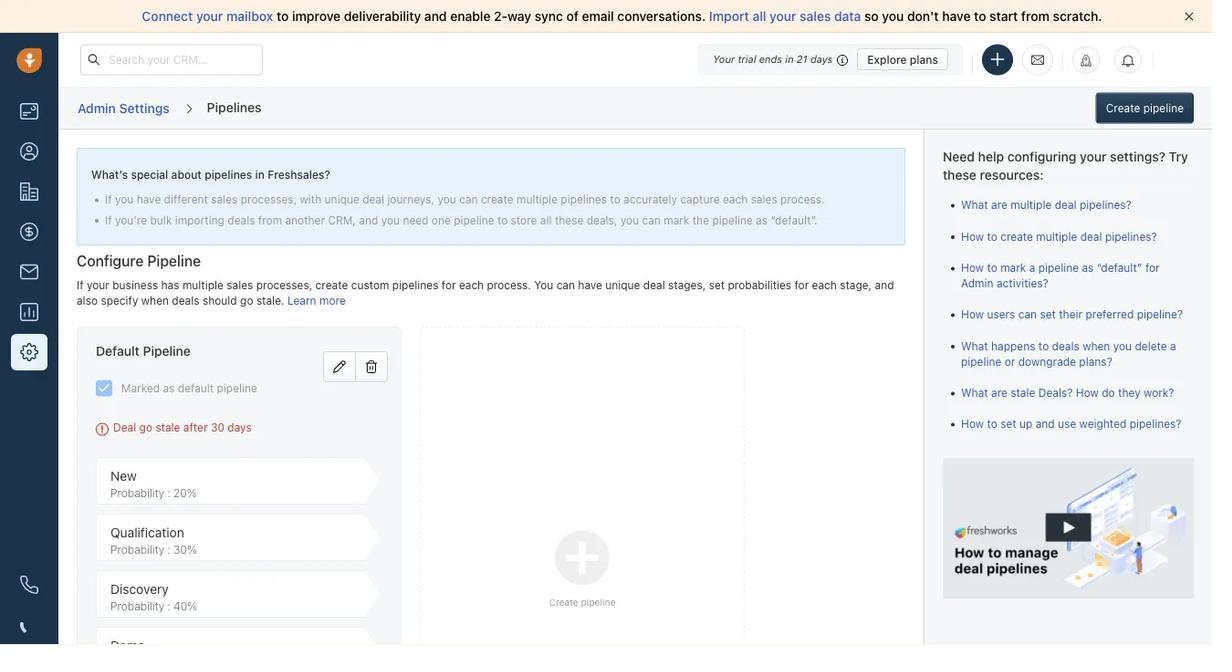 Task type: locate. For each thing, give the bounding box(es) containing it.
2 vertical spatial deals
[[1052, 339, 1080, 352]]

pipelines? down work?
[[1130, 418, 1181, 430]]

sales up should
[[227, 278, 253, 291]]

0 vertical spatial have
[[942, 9, 971, 24]]

how for can
[[961, 308, 984, 321]]

deal
[[362, 193, 384, 206], [1055, 199, 1077, 211], [1080, 230, 1102, 243], [643, 278, 665, 291]]

and
[[424, 9, 447, 24], [359, 213, 378, 226], [875, 278, 894, 291], [1036, 418, 1055, 430]]

and left enable
[[424, 9, 447, 24]]

0 horizontal spatial create
[[549, 597, 578, 608]]

1 horizontal spatial go
[[240, 294, 253, 307]]

0 vertical spatial what
[[961, 199, 988, 211]]

multiple up should
[[182, 278, 224, 291]]

1 vertical spatial what
[[961, 339, 988, 352]]

pipelines inside if you have different sales processes, with unique deal journeys, you can create multiple pipelines to accurately capture each sales process. if you're bulk importing deals from another crm, and you need one pipeline to store all these deals, you can mark the pipeline as "default".
[[561, 193, 607, 206]]

you left the 'need'
[[381, 213, 400, 226]]

a
[[1029, 261, 1035, 274], [1170, 339, 1176, 352]]

what left happens
[[961, 339, 988, 352]]

0 horizontal spatial go
[[139, 421, 152, 434]]

create pipeline
[[1106, 102, 1184, 115], [549, 597, 616, 608]]

how inside how to mark a pipeline as "default" for admin activities?
[[961, 261, 984, 274]]

1 vertical spatial have
[[137, 193, 161, 206]]

0 vertical spatial admin
[[78, 100, 116, 115]]

can inside if your business has multiple sales processes, create custom pipelines for each process. you can have unique deal stages, set probabilities for each stage, and also specify when deals should go stale.
[[556, 278, 575, 291]]

0 vertical spatial a
[[1029, 261, 1035, 274]]

0 vertical spatial these
[[943, 167, 976, 182]]

if down what's
[[105, 193, 112, 206]]

processes, up stale. at top
[[256, 278, 312, 291]]

settings?
[[1110, 149, 1165, 164]]

one
[[432, 213, 451, 226]]

0 horizontal spatial when
[[141, 294, 169, 307]]

1 horizontal spatial each
[[723, 193, 748, 206]]

2 horizontal spatial create
[[1000, 230, 1033, 243]]

from
[[1021, 9, 1050, 24], [258, 213, 282, 226]]

0 vertical spatial pipelines
[[205, 168, 252, 181]]

pipelines right custom
[[392, 278, 438, 291]]

1 probability from the top
[[110, 487, 164, 500]]

process. inside if you have different sales processes, with unique deal journeys, you can create multiple pipelines to accurately capture each sales process. if you're bulk importing deals from another crm, and you need one pipeline to store all these deals, you can mark the pipeline as "default".
[[780, 193, 825, 206]]

how
[[961, 230, 984, 243], [961, 261, 984, 274], [961, 308, 984, 321], [1076, 386, 1099, 399], [961, 418, 984, 430]]

what happens to deals when you delete a pipeline or downgrade plans?
[[961, 339, 1176, 368]]

2 horizontal spatial pipelines
[[561, 193, 607, 206]]

another
[[285, 213, 325, 226]]

1 : from the top
[[167, 487, 171, 500]]

: left 20%
[[167, 487, 171, 500]]

pipeline up marked as default pipeline
[[143, 343, 191, 359]]

1 vertical spatial when
[[1083, 339, 1110, 352]]

pipeline up has
[[147, 252, 201, 270]]

: inside discovery probability : 40%
[[167, 600, 171, 613]]

0 vertical spatial :
[[167, 487, 171, 500]]

1 are from the top
[[991, 199, 1008, 211]]

2 vertical spatial what
[[961, 386, 988, 399]]

0 vertical spatial process.
[[780, 193, 825, 206]]

can right you
[[556, 278, 575, 291]]

1 horizontal spatial deals
[[228, 213, 255, 226]]

pipelines? up "default"
[[1105, 230, 1157, 243]]

deal go stale after 30 days
[[113, 421, 252, 434]]

1 horizontal spatial from
[[1021, 9, 1050, 24]]

30%
[[173, 543, 197, 556]]

when inside if your business has multiple sales processes, create custom pipelines for each process. you can have unique deal stages, set probabilities for each stage, and also specify when deals should go stale.
[[141, 294, 169, 307]]

learn more link
[[287, 294, 346, 307]]

are for stale
[[991, 386, 1008, 399]]

3 what from the top
[[961, 386, 988, 399]]

1 horizontal spatial as
[[756, 213, 768, 226]]

deal left stages, in the top of the page
[[643, 278, 665, 291]]

0 horizontal spatial process.
[[487, 278, 531, 291]]

for down one at the top
[[442, 278, 456, 291]]

1 horizontal spatial days
[[810, 53, 833, 65]]

enable
[[450, 9, 491, 24]]

0 vertical spatial create pipeline
[[1106, 102, 1184, 115]]

0 horizontal spatial these
[[555, 213, 583, 226]]

1 horizontal spatial stale
[[1011, 386, 1035, 399]]

for
[[1145, 261, 1160, 274], [442, 278, 456, 291], [795, 278, 809, 291]]

what down resources:
[[961, 199, 988, 211]]

try
[[1169, 149, 1188, 164]]

days right 21
[[810, 53, 833, 65]]

settings
[[119, 100, 169, 115]]

from left another
[[258, 213, 282, 226]]

what left the deals?
[[961, 386, 988, 399]]

journeys,
[[387, 193, 434, 206]]

pipelines
[[207, 99, 261, 114]]

data
[[834, 9, 861, 24]]

mark left the
[[664, 213, 689, 226]]

1 vertical spatial admin
[[961, 277, 993, 290]]

1 horizontal spatial mark
[[1000, 261, 1026, 274]]

pipeline
[[147, 252, 201, 270], [143, 343, 191, 359]]

default
[[96, 343, 140, 359]]

deals down has
[[172, 294, 199, 307]]

have right you
[[578, 278, 602, 291]]

stale up up
[[1011, 386, 1035, 399]]

1 horizontal spatial pipelines
[[392, 278, 438, 291]]

set right stages, in the top of the page
[[709, 278, 725, 291]]

probability down qualification on the bottom
[[110, 543, 164, 556]]

send email image
[[1031, 52, 1044, 67]]

0 vertical spatial pipeline
[[147, 252, 201, 270]]

0 horizontal spatial in
[[255, 168, 265, 181]]

0 vertical spatial as
[[756, 213, 768, 226]]

when up plans?
[[1083, 339, 1110, 352]]

stale for deals?
[[1011, 386, 1035, 399]]

1 vertical spatial from
[[258, 213, 282, 226]]

custom
[[351, 278, 389, 291]]

2 vertical spatial if
[[77, 278, 84, 291]]

these inside if you have different sales processes, with unique deal journeys, you can create multiple pipelines to accurately capture each sales process. if you're bulk importing deals from another crm, and you need one pipeline to store all these deals, you can mark the pipeline as "default".
[[555, 213, 583, 226]]

create pipeline inside create pipeline link
[[549, 597, 616, 608]]

ends
[[759, 53, 782, 65]]

go left stale. at top
[[240, 294, 253, 307]]

use
[[1058, 418, 1076, 430]]

deals right importing
[[228, 213, 255, 226]]

: inside new probability : 20%
[[167, 487, 171, 500]]

create inside if your business has multiple sales processes, create custom pipelines for each process. you can have unique deal stages, set probabilities for each stage, and also specify when deals should go stale.
[[315, 278, 348, 291]]

all inside if you have different sales processes, with unique deal journeys, you can create multiple pipelines to accurately capture each sales process. if you're bulk importing deals from another crm, and you need one pipeline to store all these deals, you can mark the pipeline as "default".
[[540, 213, 552, 226]]

2 are from the top
[[991, 386, 1008, 399]]

your
[[713, 53, 735, 65]]

: for new
[[167, 487, 171, 500]]

0 horizontal spatial a
[[1029, 261, 1035, 274]]

your inside if your business has multiple sales processes, create custom pipelines for each process. you can have unique deal stages, set probabilities for each stage, and also specify when deals should go stale.
[[87, 278, 109, 291]]

admin settings
[[78, 100, 169, 115]]

are
[[991, 199, 1008, 211], [991, 386, 1008, 399]]

in left freshsales?
[[255, 168, 265, 181]]

each inside if you have different sales processes, with unique deal journeys, you can create multiple pipelines to accurately capture each sales process. if you're bulk importing deals from another crm, and you need one pipeline to store all these deals, you can mark the pipeline as "default".
[[723, 193, 748, 206]]

create pipeline inside create pipeline button
[[1106, 102, 1184, 115]]

how to set up and use weighted pipelines?
[[961, 418, 1181, 430]]

0 horizontal spatial deals
[[172, 294, 199, 307]]

and right stage, on the top right of page
[[875, 278, 894, 291]]

pipeline inside create pipeline link
[[581, 597, 616, 608]]

0 vertical spatial from
[[1021, 9, 1050, 24]]

when
[[141, 294, 169, 307], [1083, 339, 1110, 352]]

create
[[1106, 102, 1140, 115], [549, 597, 578, 608]]

from right start
[[1021, 9, 1050, 24]]

as left "default"
[[1082, 261, 1094, 274]]

2 vertical spatial set
[[1000, 418, 1016, 430]]

2 probability from the top
[[110, 543, 164, 556]]

qualification probability : 30%
[[110, 525, 197, 556]]

what are multiple deal pipelines? link
[[961, 199, 1131, 211]]

1 vertical spatial are
[[991, 386, 1008, 399]]

1 vertical spatial stale
[[156, 421, 180, 434]]

crm,
[[328, 213, 356, 226]]

a right delete
[[1170, 339, 1176, 352]]

2 vertical spatial :
[[167, 600, 171, 613]]

to inside how to mark a pipeline as "default" for admin activities?
[[987, 261, 997, 274]]

pipelines?
[[1080, 199, 1131, 211], [1105, 230, 1157, 243], [1130, 418, 1181, 430]]

0 horizontal spatial stale
[[156, 421, 180, 434]]

when down has
[[141, 294, 169, 307]]

and inside if your business has multiple sales processes, create custom pipelines for each process. you can have unique deal stages, set probabilities for each stage, and also specify when deals should go stale.
[[875, 278, 894, 291]]

mark up activities?
[[1000, 261, 1026, 274]]

learn more
[[287, 294, 346, 307]]

and right crm,
[[359, 213, 378, 226]]

what's new image
[[1080, 54, 1092, 67]]

2 horizontal spatial deals
[[1052, 339, 1080, 352]]

set left up
[[1000, 418, 1016, 430]]

your
[[196, 9, 223, 24], [769, 9, 796, 24], [1080, 149, 1107, 164], [87, 278, 109, 291]]

set
[[709, 278, 725, 291], [1040, 308, 1056, 321], [1000, 418, 1016, 430]]

process. inside if your business has multiple sales processes, create custom pipelines for each process. you can have unique deal stages, set probabilities for each stage, and also specify when deals should go stale.
[[487, 278, 531, 291]]

all right store
[[540, 213, 552, 226]]

2 vertical spatial probability
[[110, 600, 164, 613]]

1 horizontal spatial all
[[752, 9, 766, 24]]

close image
[[1185, 12, 1194, 21]]

your left "mailbox"
[[196, 9, 223, 24]]

1 vertical spatial set
[[1040, 308, 1056, 321]]

what inside what happens to deals when you delete a pipeline or downgrade plans?
[[961, 339, 988, 352]]

0 horizontal spatial pipelines
[[205, 168, 252, 181]]

mailbox
[[226, 9, 273, 24]]

each
[[723, 193, 748, 206], [459, 278, 484, 291], [812, 278, 837, 291]]

probability down new
[[110, 487, 164, 500]]

0 vertical spatial create
[[481, 193, 513, 206]]

1 vertical spatial probability
[[110, 543, 164, 556]]

1 horizontal spatial have
[[578, 278, 602, 291]]

processes,
[[241, 193, 297, 206], [256, 278, 312, 291]]

0 vertical spatial deals
[[228, 213, 255, 226]]

1 vertical spatial days
[[228, 421, 252, 434]]

2 horizontal spatial set
[[1040, 308, 1056, 321]]

you left delete
[[1113, 339, 1132, 352]]

have inside if you have different sales processes, with unique deal journeys, you can create multiple pipelines to accurately capture each sales process. if you're bulk importing deals from another crm, and you need one pipeline to store all these deals, you can mark the pipeline as "default".
[[137, 193, 161, 206]]

0 vertical spatial stale
[[1011, 386, 1035, 399]]

deals up downgrade
[[1052, 339, 1080, 352]]

Search your CRM... text field
[[80, 44, 263, 75]]

phone image
[[20, 576, 38, 594]]

work?
[[1144, 386, 1174, 399]]

multiple
[[517, 193, 558, 206], [1011, 199, 1052, 211], [1036, 230, 1077, 243], [182, 278, 224, 291]]

your inside need help configuring your settings? try these resources:
[[1080, 149, 1107, 164]]

:
[[167, 487, 171, 500], [167, 543, 171, 556], [167, 600, 171, 613]]

multiple down what are multiple deal pipelines?
[[1036, 230, 1077, 243]]

0 vertical spatial set
[[709, 278, 725, 291]]

: left 30% in the bottom of the page
[[167, 543, 171, 556]]

: for qualification
[[167, 543, 171, 556]]

probability inside discovery probability : 40%
[[110, 600, 164, 613]]

1 horizontal spatial create
[[1106, 102, 1140, 115]]

process. left you
[[487, 278, 531, 291]]

0 horizontal spatial days
[[228, 421, 252, 434]]

as left the "default".
[[756, 213, 768, 226]]

2 vertical spatial as
[[163, 382, 175, 394]]

these inside need help configuring your settings? try these resources:
[[943, 167, 976, 182]]

in left 21
[[785, 53, 794, 65]]

1 horizontal spatial when
[[1083, 339, 1110, 352]]

3 probability from the top
[[110, 600, 164, 613]]

admin inside admin settings "link"
[[78, 100, 116, 115]]

all right import
[[752, 9, 766, 24]]

1 vertical spatial all
[[540, 213, 552, 226]]

0 horizontal spatial unique
[[325, 193, 359, 206]]

about
[[171, 168, 202, 181]]

how to create multiple deal pipelines?
[[961, 230, 1157, 243]]

plans?
[[1079, 355, 1112, 368]]

go right deal
[[139, 421, 152, 434]]

need
[[403, 213, 428, 226]]

their
[[1059, 308, 1083, 321]]

if inside if your business has multiple sales processes, create custom pipelines for each process. you can have unique deal stages, set probabilities for each stage, and also specify when deals should go stale.
[[77, 278, 84, 291]]

1 horizontal spatial unique
[[605, 278, 640, 291]]

deal
[[113, 421, 136, 434]]

to
[[277, 9, 289, 24], [974, 9, 986, 24], [610, 193, 620, 206], [497, 213, 508, 226], [987, 230, 997, 243], [987, 261, 997, 274], [1039, 339, 1049, 352], [987, 418, 997, 430]]

1 horizontal spatial process.
[[780, 193, 825, 206]]

unique left stages, in the top of the page
[[605, 278, 640, 291]]

processes, down freshsales?
[[241, 193, 297, 206]]

1 vertical spatial pipeline
[[143, 343, 191, 359]]

multiple up store
[[517, 193, 558, 206]]

0 vertical spatial mark
[[664, 213, 689, 226]]

pipelines? up "how to create multiple deal pipelines?" link
[[1080, 199, 1131, 211]]

1 vertical spatial create
[[1000, 230, 1033, 243]]

0 vertical spatial are
[[991, 199, 1008, 211]]

1 vertical spatial these
[[555, 213, 583, 226]]

days right the 30 on the bottom left of page
[[228, 421, 252, 434]]

if up also
[[77, 278, 84, 291]]

multiple inside if your business has multiple sales processes, create custom pipelines for each process. you can have unique deal stages, set probabilities for each stage, and also specify when deals should go stale.
[[182, 278, 224, 291]]

explore
[[867, 53, 907, 66]]

new probability : 20%
[[110, 469, 197, 500]]

1 vertical spatial create
[[549, 597, 578, 608]]

after
[[183, 421, 208, 434]]

40%
[[173, 600, 197, 613]]

create up store
[[481, 193, 513, 206]]

stale left after
[[156, 421, 180, 434]]

pipelines up deals,
[[561, 193, 607, 206]]

if for you
[[105, 193, 112, 206]]

set inside if your business has multiple sales processes, create custom pipelines for each process. you can have unique deal stages, set probabilities for each stage, and also specify when deals should go stale.
[[709, 278, 725, 291]]

0 vertical spatial processes,
[[241, 193, 297, 206]]

probability inside qualification probability : 30%
[[110, 543, 164, 556]]

if for your
[[77, 278, 84, 291]]

deals inside what happens to deals when you delete a pipeline or downgrade plans?
[[1052, 339, 1080, 352]]

admin left settings
[[78, 100, 116, 115]]

preferred
[[1086, 308, 1134, 321]]

: inside qualification probability : 30%
[[167, 543, 171, 556]]

probability down discovery
[[110, 600, 164, 613]]

your left settings?
[[1080, 149, 1107, 164]]

3 : from the top
[[167, 600, 171, 613]]

stale
[[1011, 386, 1035, 399], [156, 421, 180, 434]]

0 vertical spatial create
[[1106, 102, 1140, 115]]

0 horizontal spatial from
[[258, 213, 282, 226]]

for right probabilities in the top of the page
[[795, 278, 809, 291]]

all
[[752, 9, 766, 24], [540, 213, 552, 226]]

are down resources:
[[991, 199, 1008, 211]]

unique up crm,
[[325, 193, 359, 206]]

1 horizontal spatial create pipeline
[[1106, 102, 1184, 115]]

with
[[300, 193, 321, 206]]

0 horizontal spatial all
[[540, 213, 552, 226]]

are down or
[[991, 386, 1008, 399]]

0 vertical spatial when
[[141, 294, 169, 307]]

1 vertical spatial unique
[[605, 278, 640, 291]]

set left their
[[1040, 308, 1056, 321]]

probability inside new probability : 20%
[[110, 487, 164, 500]]

each left stage, on the top right of page
[[812, 278, 837, 291]]

1 horizontal spatial admin
[[961, 277, 993, 290]]

what are stale deals? how do they work?
[[961, 386, 1174, 399]]

pipelines
[[205, 168, 252, 181], [561, 193, 607, 206], [392, 278, 438, 291]]

2 what from the top
[[961, 339, 988, 352]]

sales left data
[[800, 9, 831, 24]]

business
[[112, 278, 158, 291]]

1 what from the top
[[961, 199, 988, 211]]

as left default
[[163, 382, 175, 394]]

a up activities?
[[1029, 261, 1035, 274]]

your up also
[[87, 278, 109, 291]]

: left 40%
[[167, 600, 171, 613]]

these left deals,
[[555, 213, 583, 226]]

0 horizontal spatial create pipeline
[[549, 597, 616, 608]]

each right the capture
[[723, 193, 748, 206]]

capture
[[680, 193, 720, 206]]

each left you
[[459, 278, 484, 291]]

explore plans link
[[857, 48, 948, 70]]

2 : from the top
[[167, 543, 171, 556]]

deal left journeys,
[[362, 193, 384, 206]]

pipeline inside what happens to deals when you delete a pipeline or downgrade plans?
[[961, 355, 1002, 368]]

these down need
[[943, 167, 976, 182]]

pipelines inside if your business has multiple sales processes, create custom pipelines for each process. you can have unique deal stages, set probabilities for each stage, and also specify when deals should go stale.
[[392, 278, 438, 291]]

have up "bulk"
[[137, 193, 161, 206]]

create down what are multiple deal pipelines?
[[1000, 230, 1033, 243]]

stale for after
[[156, 421, 180, 434]]

2-
[[494, 9, 507, 24]]

how for create
[[961, 230, 984, 243]]

should
[[203, 294, 237, 307]]

have right don't
[[942, 9, 971, 24]]

improve
[[292, 9, 341, 24]]

0 vertical spatial unique
[[325, 193, 359, 206]]

1 vertical spatial :
[[167, 543, 171, 556]]

to inside what happens to deals when you delete a pipeline or downgrade plans?
[[1039, 339, 1049, 352]]

1 vertical spatial create pipeline
[[549, 597, 616, 608]]

2 horizontal spatial for
[[1145, 261, 1160, 274]]

0 horizontal spatial admin
[[78, 100, 116, 115]]

if left you're
[[105, 213, 112, 226]]

0 vertical spatial probability
[[110, 487, 164, 500]]

what happens to deals when you delete a pipeline or downgrade plans? link
[[961, 339, 1176, 368]]

days for your trial ends in 21 days
[[810, 53, 833, 65]]

process. up the "default".
[[780, 193, 825, 206]]

0 horizontal spatial set
[[709, 278, 725, 291]]

1 vertical spatial processes,
[[256, 278, 312, 291]]

create up more
[[315, 278, 348, 291]]

1 vertical spatial in
[[255, 168, 265, 181]]

deals inside if your business has multiple sales processes, create custom pipelines for each process. you can have unique deal stages, set probabilities for each stage, and also specify when deals should go stale.
[[172, 294, 199, 307]]

0 horizontal spatial mark
[[664, 213, 689, 226]]

admin up users
[[961, 277, 993, 290]]

1 horizontal spatial these
[[943, 167, 976, 182]]

pipelines right about
[[205, 168, 252, 181]]

1 vertical spatial pipelines?
[[1105, 230, 1157, 243]]

2 vertical spatial pipelines
[[392, 278, 438, 291]]

for right "default"
[[1145, 261, 1160, 274]]



Task type: describe. For each thing, give the bounding box(es) containing it.
0 vertical spatial pipelines?
[[1080, 199, 1131, 211]]

email
[[582, 9, 614, 24]]

"default".
[[771, 213, 817, 226]]

accurately
[[623, 193, 677, 206]]

how users can set their preferred pipeline?
[[961, 308, 1183, 321]]

how for mark
[[961, 261, 984, 274]]

probability for discovery
[[110, 600, 164, 613]]

2 horizontal spatial have
[[942, 9, 971, 24]]

freshsales?
[[268, 168, 330, 181]]

have inside if your business has multiple sales processes, create custom pipelines for each process. you can have unique deal stages, set probabilities for each stage, and also specify when deals should go stale.
[[578, 278, 602, 291]]

can down accurately
[[642, 213, 661, 226]]

stages,
[[668, 278, 706, 291]]

what for what are stale deals? how do they work?
[[961, 386, 988, 399]]

mark inside if you have different sales processes, with unique deal journeys, you can create multiple pipelines to accurately capture each sales process. if you're bulk importing deals from another crm, and you need one pipeline to store all these deals, you can mark the pipeline as "default".
[[664, 213, 689, 226]]

deal up "default"
[[1080, 230, 1102, 243]]

so
[[864, 9, 879, 24]]

go inside if your business has multiple sales processes, create custom pipelines for each process. you can have unique deal stages, set probabilities for each stage, and also specify when deals should go stale.
[[240, 294, 253, 307]]

processes, inside if your business has multiple sales processes, create custom pipelines for each process. you can have unique deal stages, set probabilities for each stage, and also specify when deals should go stale.
[[256, 278, 312, 291]]

admin inside how to mark a pipeline as "default" for admin activities?
[[961, 277, 993, 290]]

are for multiple
[[991, 199, 1008, 211]]

deal up "how to create multiple deal pipelines?" link
[[1055, 199, 1077, 211]]

stage,
[[840, 278, 872, 291]]

how for set
[[961, 418, 984, 430]]

pipeline for configure pipeline
[[147, 252, 201, 270]]

probability for qualification
[[110, 543, 164, 556]]

connect your mailbox link
[[142, 9, 277, 24]]

store
[[511, 213, 537, 226]]

unique inside if you have different sales processes, with unique deal journeys, you can create multiple pipelines to accurately capture each sales process. if you're bulk importing deals from another crm, and you need one pipeline to store all these deals, you can mark the pipeline as "default".
[[325, 193, 359, 206]]

start
[[990, 9, 1018, 24]]

new
[[110, 469, 137, 484]]

20%
[[173, 487, 197, 500]]

sales up the "default".
[[751, 193, 777, 206]]

: for discovery
[[167, 600, 171, 613]]

activities?
[[997, 277, 1048, 290]]

multiple down resources:
[[1011, 199, 1052, 211]]

your trial ends in 21 days
[[713, 53, 833, 65]]

probability for new
[[110, 487, 164, 500]]

scratch.
[[1053, 9, 1102, 24]]

2 vertical spatial pipelines?
[[1130, 418, 1181, 430]]

help
[[978, 149, 1004, 164]]

30
[[211, 421, 224, 434]]

learn
[[287, 294, 316, 307]]

the
[[693, 213, 709, 226]]

you up one at the top
[[438, 193, 456, 206]]

processes, inside if you have different sales processes, with unique deal journeys, you can create multiple pipelines to accurately capture each sales process. if you're bulk importing deals from another crm, and you need one pipeline to store all these deals, you can mark the pipeline as "default".
[[241, 193, 297, 206]]

create inside if you have different sales processes, with unique deal journeys, you can create multiple pipelines to accurately capture each sales process. if you're bulk importing deals from another crm, and you need one pipeline to store all these deals, you can mark the pipeline as "default".
[[481, 193, 513, 206]]

or
[[1005, 355, 1015, 368]]

unique inside if your business has multiple sales processes, create custom pipelines for each process. you can have unique deal stages, set probabilities for each stage, and also specify when deals should go stale.
[[605, 278, 640, 291]]

if you have different sales processes, with unique deal journeys, you can create multiple pipelines to accurately capture each sales process. if you're bulk importing deals from another crm, and you need one pipeline to store all these deals, you can mark the pipeline as "default".
[[105, 193, 825, 226]]

as inside if you have different sales processes, with unique deal journeys, you can create multiple pipelines to accurately capture each sales process. if you're bulk importing deals from another crm, and you need one pipeline to store all these deals, you can mark the pipeline as "default".
[[756, 213, 768, 226]]

they
[[1118, 386, 1141, 399]]

2 horizontal spatial each
[[812, 278, 837, 291]]

weighted
[[1079, 418, 1127, 430]]

more
[[319, 294, 346, 307]]

deal inside if you have different sales processes, with unique deal journeys, you can create multiple pipelines to accurately capture each sales process. if you're bulk importing deals from another crm, and you need one pipeline to store all these deals, you can mark the pipeline as "default".
[[362, 193, 384, 206]]

way
[[507, 9, 531, 24]]

users
[[987, 308, 1015, 321]]

0 horizontal spatial each
[[459, 278, 484, 291]]

what are multiple deal pipelines?
[[961, 199, 1131, 211]]

sales down what's special about pipelines in freshsales?
[[211, 193, 238, 206]]

create inside create pipeline link
[[549, 597, 578, 608]]

0 horizontal spatial for
[[442, 278, 456, 291]]

a inside how to mark a pipeline as "default" for admin activities?
[[1029, 261, 1035, 274]]

and right up
[[1036, 418, 1055, 430]]

how to mark a pipeline as "default" for admin activities? link
[[961, 261, 1160, 290]]

from inside if you have different sales processes, with unique deal journeys, you can create multiple pipelines to accurately capture each sales process. if you're bulk importing deals from another crm, and you need one pipeline to store all these deals, you can mark the pipeline as "default".
[[258, 213, 282, 226]]

configuring
[[1007, 149, 1076, 164]]

happens
[[991, 339, 1035, 352]]

"default"
[[1097, 261, 1142, 274]]

what's
[[91, 168, 128, 181]]

default pipeline
[[96, 343, 191, 359]]

what for what are multiple deal pipelines?
[[961, 199, 988, 211]]

configure pipeline
[[77, 252, 201, 270]]

admin settings link
[[77, 94, 170, 122]]

and inside if you have different sales processes, with unique deal journeys, you can create multiple pipelines to accurately capture each sales process. if you're bulk importing deals from another crm, and you need one pipeline to store all these deals, you can mark the pipeline as "default".
[[359, 213, 378, 226]]

how to create multiple deal pipelines? link
[[961, 230, 1157, 243]]

a inside what happens to deals when you delete a pipeline or downgrade plans?
[[1170, 339, 1176, 352]]

specify
[[101, 294, 138, 307]]

your up your trial ends in 21 days
[[769, 9, 796, 24]]

can right journeys,
[[459, 193, 478, 206]]

create inside create pipeline button
[[1106, 102, 1140, 115]]

bulk
[[150, 213, 172, 226]]

multiple inside if you have different sales processes, with unique deal journeys, you can create multiple pipelines to accurately capture each sales process. if you're bulk importing deals from another crm, and you need one pipeline to store all these deals, you can mark the pipeline as "default".
[[517, 193, 558, 206]]

1 horizontal spatial for
[[795, 278, 809, 291]]

conversations.
[[617, 9, 706, 24]]

has
[[161, 278, 179, 291]]

create pipeline button
[[1096, 93, 1194, 124]]

deal inside if your business has multiple sales processes, create custom pipelines for each process. you can have unique deal stages, set probabilities for each stage, and also specify when deals should go stale.
[[643, 278, 665, 291]]

stale.
[[256, 294, 284, 307]]

as inside how to mark a pipeline as "default" for admin activities?
[[1082, 261, 1094, 274]]

connect
[[142, 9, 193, 24]]

import all your sales data link
[[709, 9, 864, 24]]

how to mark a pipeline as "default" for admin activities?
[[961, 261, 1160, 290]]

need help configuring your settings? try these resources:
[[943, 149, 1188, 182]]

of
[[566, 9, 579, 24]]

pipeline for default pipeline
[[143, 343, 191, 359]]

1 vertical spatial if
[[105, 213, 112, 226]]

create pipeline link
[[421, 327, 744, 645]]

don't
[[907, 9, 939, 24]]

qualification
[[110, 525, 184, 540]]

deals inside if you have different sales processes, with unique deal journeys, you can create multiple pipelines to accurately capture each sales process. if you're bulk importing deals from another crm, and you need one pipeline to store all these deals, you can mark the pipeline as "default".
[[228, 213, 255, 226]]

you right deals,
[[620, 213, 639, 226]]

deals?
[[1038, 386, 1073, 399]]

resources:
[[980, 167, 1044, 182]]

pipeline inside how to mark a pipeline as "default" for admin activities?
[[1038, 261, 1079, 274]]

what for what happens to deals when you delete a pipeline or downgrade plans?
[[961, 339, 988, 352]]

pipeline?
[[1137, 308, 1183, 321]]

you up you're
[[115, 193, 134, 206]]

different
[[164, 193, 208, 206]]

also
[[77, 294, 98, 307]]

21
[[797, 53, 807, 65]]

for inside how to mark a pipeline as "default" for admin activities?
[[1145, 261, 1160, 274]]

delete
[[1135, 339, 1167, 352]]

1 vertical spatial go
[[139, 421, 152, 434]]

sync
[[535, 9, 563, 24]]

downgrade
[[1018, 355, 1076, 368]]

probabilities
[[728, 278, 791, 291]]

pipeline inside create pipeline button
[[1143, 102, 1184, 115]]

if your business has multiple sales processes, create custom pipelines for each process. you can have unique deal stages, set probabilities for each stage, and also specify when deals should go stale.
[[77, 278, 894, 307]]

connect your mailbox to improve deliverability and enable 2-way sync of email conversations. import all your sales data so you don't have to start from scratch.
[[142, 9, 1102, 24]]

0 vertical spatial all
[[752, 9, 766, 24]]

you inside what happens to deals when you delete a pipeline or downgrade plans?
[[1113, 339, 1132, 352]]

can right users
[[1018, 308, 1037, 321]]

default
[[178, 382, 214, 394]]

explore plans
[[867, 53, 938, 66]]

importing
[[175, 213, 224, 226]]

you
[[534, 278, 553, 291]]

mark inside how to mark a pipeline as "default" for admin activities?
[[1000, 261, 1026, 274]]

0 vertical spatial in
[[785, 53, 794, 65]]

when inside what happens to deals when you delete a pipeline or downgrade plans?
[[1083, 339, 1110, 352]]

phone element
[[11, 567, 47, 603]]

you right so
[[882, 9, 904, 24]]

discovery probability : 40%
[[110, 582, 197, 613]]

how users can set their preferred pipeline? link
[[961, 308, 1183, 321]]

up
[[1020, 418, 1033, 430]]

need
[[943, 149, 975, 164]]

1 horizontal spatial set
[[1000, 418, 1016, 430]]

days for deal go stale after 30 days
[[228, 421, 252, 434]]

sales inside if your business has multiple sales processes, create custom pipelines for each process. you can have unique deal stages, set probabilities for each stage, and also specify when deals should go stale.
[[227, 278, 253, 291]]

marked as default pipeline
[[121, 382, 257, 394]]



Task type: vqa. For each thing, say whether or not it's contained in the screenshot.


